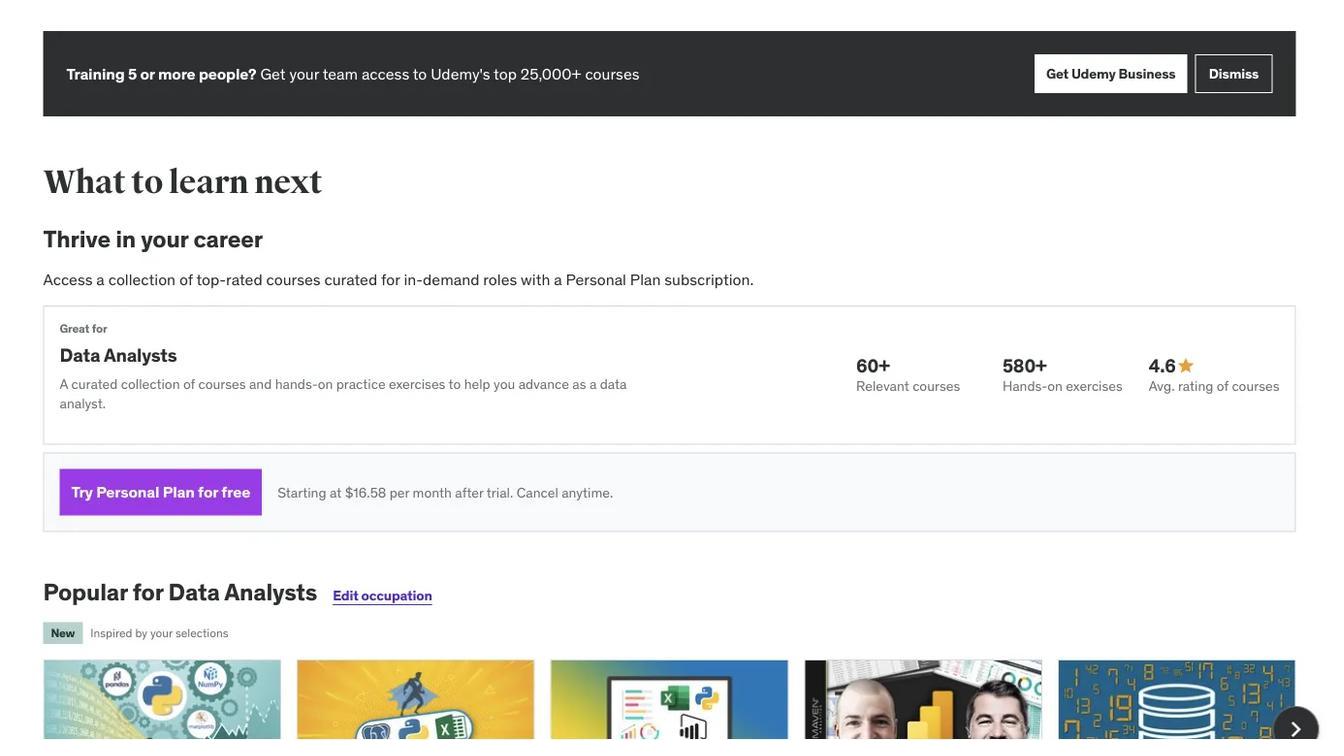 Task type: describe. For each thing, give the bounding box(es) containing it.
collection inside great for data analysts a curated collection of courses and hands-on practice exercises to help you advance as a data analyst.
[[121, 375, 180, 393]]

0 vertical spatial plan
[[630, 269, 661, 289]]

courses inside great for data analysts a curated collection of courses and hands-on practice exercises to help you advance as a data analyst.
[[198, 375, 246, 393]]

great for data analysts a curated collection of courses and hands-on practice exercises to help you advance as a data analyst.
[[60, 321, 627, 412]]

trial.
[[487, 483, 513, 501]]

1 horizontal spatial personal
[[566, 269, 626, 289]]

new
[[51, 625, 75, 640]]

avg. rating of courses
[[1149, 377, 1280, 395]]

of left "top-"
[[179, 269, 193, 289]]

help
[[464, 375, 490, 393]]

courses right 25,000+
[[585, 63, 640, 83]]

access
[[43, 269, 93, 289]]

by
[[135, 625, 147, 640]]

1 vertical spatial personal
[[96, 482, 159, 502]]

for left free
[[198, 482, 218, 502]]

udemy
[[1072, 65, 1116, 82]]

get udemy business link
[[1035, 54, 1188, 93]]

thrive
[[43, 224, 111, 253]]

5
[[128, 63, 137, 83]]

access a collection of top-rated courses curated for in-demand roles with a personal plan subscription.
[[43, 269, 754, 289]]

demand
[[423, 269, 480, 289]]

at
[[330, 483, 342, 501]]

starting
[[278, 483, 326, 501]]

month
[[413, 483, 452, 501]]

anytime.
[[562, 483, 613, 501]]

as
[[573, 375, 586, 393]]

0 horizontal spatial to
[[131, 162, 163, 202]]

25,000+
[[521, 63, 582, 83]]

60+
[[857, 354, 890, 377]]

rated
[[226, 269, 263, 289]]

a inside great for data analysts a curated collection of courses and hands-on practice exercises to help you advance as a data analyst.
[[590, 375, 597, 393]]

top
[[494, 63, 517, 83]]

1 horizontal spatial a
[[554, 269, 562, 289]]

edit
[[333, 587, 359, 604]]

career
[[193, 224, 263, 253]]

avg.
[[1149, 377, 1175, 395]]

advance
[[519, 375, 569, 393]]

analysts for great for data analysts a curated collection of courses and hands-on practice exercises to help you advance as a data analyst.
[[104, 343, 177, 366]]

roles
[[483, 269, 517, 289]]

edit occupation
[[333, 587, 432, 604]]

next image
[[1281, 714, 1312, 740]]

60+ relevant courses
[[857, 354, 960, 395]]

courses inside 60+ relevant courses
[[913, 377, 960, 395]]

580+
[[1003, 354, 1047, 377]]

with
[[521, 269, 550, 289]]

hands-
[[1003, 377, 1048, 395]]

per
[[390, 483, 409, 501]]

training 5 or more people? get your team access to udemy's top 25,000+ courses
[[66, 63, 640, 83]]

inspired
[[90, 625, 132, 640]]

practice
[[336, 375, 386, 393]]

top-
[[196, 269, 226, 289]]

hands-
[[275, 375, 318, 393]]

data for great
[[60, 343, 100, 366]]

on inside great for data analysts a curated collection of courses and hands-on practice exercises to help you advance as a data analyst.
[[318, 375, 333, 393]]

or
[[140, 63, 155, 83]]

0 horizontal spatial a
[[96, 269, 105, 289]]

relevant
[[857, 377, 910, 395]]

your for career
[[141, 224, 188, 253]]

0 vertical spatial collection
[[108, 269, 176, 289]]

thrive in your career
[[43, 224, 263, 253]]



Task type: locate. For each thing, give the bounding box(es) containing it.
what
[[43, 162, 125, 202]]

your left team
[[289, 63, 319, 83]]

1 horizontal spatial get
[[1046, 65, 1069, 82]]

1 vertical spatial collection
[[121, 375, 180, 393]]

people?
[[199, 63, 256, 83]]

curated left the in-
[[324, 269, 377, 289]]

0 horizontal spatial plan
[[163, 482, 195, 502]]

1 horizontal spatial on
[[1048, 377, 1063, 395]]

analysts left edit
[[224, 578, 317, 607]]

for right great
[[92, 321, 107, 336]]

great
[[60, 321, 89, 336]]

1 vertical spatial plan
[[163, 482, 195, 502]]

data
[[60, 343, 100, 366], [168, 578, 220, 607]]

your inside thrive in your career element
[[141, 224, 188, 253]]

dismiss button
[[1195, 54, 1273, 93]]

for up by
[[133, 578, 163, 607]]

and
[[249, 375, 272, 393]]

after
[[455, 483, 484, 501]]

a right access on the top left of page
[[96, 269, 105, 289]]

0 horizontal spatial data
[[60, 343, 100, 366]]

analysts
[[104, 343, 177, 366], [224, 578, 317, 607]]

0 horizontal spatial on
[[318, 375, 333, 393]]

popular
[[43, 578, 128, 607]]

2 horizontal spatial to
[[449, 375, 461, 393]]

get left the udemy
[[1046, 65, 1069, 82]]

to up thrive in your career
[[131, 162, 163, 202]]

2 vertical spatial to
[[449, 375, 461, 393]]

of
[[179, 269, 193, 289], [183, 375, 195, 393], [1217, 377, 1229, 395]]

exercises inside great for data analysts a curated collection of courses and hands-on practice exercises to help you advance as a data analyst.
[[389, 375, 446, 393]]

exercises
[[389, 375, 446, 393], [1066, 377, 1123, 395]]

on inside 580+ hands-on exercises
[[1048, 377, 1063, 395]]

get udemy business
[[1046, 65, 1176, 82]]

in
[[116, 224, 136, 253]]

1 horizontal spatial plan
[[630, 269, 661, 289]]

for
[[381, 269, 400, 289], [92, 321, 107, 336], [198, 482, 218, 502], [133, 578, 163, 607]]

personal
[[566, 269, 626, 289], [96, 482, 159, 502]]

a
[[60, 375, 68, 393]]

your right by
[[150, 625, 173, 640]]

0 horizontal spatial exercises
[[389, 375, 446, 393]]

data
[[600, 375, 627, 393]]

rating
[[1178, 377, 1214, 395]]

1 vertical spatial data
[[168, 578, 220, 607]]

0 horizontal spatial personal
[[96, 482, 159, 502]]

to inside great for data analysts a curated collection of courses and hands-on practice exercises to help you advance as a data analyst.
[[449, 375, 461, 393]]

cancel
[[517, 483, 558, 501]]

exercises left avg.
[[1066, 377, 1123, 395]]

try
[[71, 482, 93, 502]]

your right in
[[141, 224, 188, 253]]

0 horizontal spatial analysts
[[104, 343, 177, 366]]

plan
[[630, 269, 661, 289], [163, 482, 195, 502]]

0 horizontal spatial get
[[260, 63, 286, 83]]

training
[[66, 63, 125, 83]]

inspired by your selections
[[90, 625, 228, 640]]

1 vertical spatial your
[[141, 224, 188, 253]]

personal right "try"
[[96, 482, 159, 502]]

courses right relevant
[[913, 377, 960, 395]]

on
[[318, 375, 333, 393], [1048, 377, 1063, 395]]

subscription.
[[665, 269, 754, 289]]

plan left free
[[163, 482, 195, 502]]

1 horizontal spatial analysts
[[224, 578, 317, 607]]

get right people?
[[260, 63, 286, 83]]

personal right with
[[566, 269, 626, 289]]

collection down data analysts link
[[121, 375, 180, 393]]

more
[[158, 63, 195, 83]]

1 horizontal spatial data
[[168, 578, 220, 607]]

0 vertical spatial curated
[[324, 269, 377, 289]]

what to learn next
[[43, 162, 322, 202]]

you
[[494, 375, 515, 393]]

to
[[413, 63, 427, 83], [131, 162, 163, 202], [449, 375, 461, 393]]

data up selections
[[168, 578, 220, 607]]

dismiss
[[1209, 65, 1259, 82]]

edit occupation button
[[333, 587, 432, 604]]

try personal plan for free
[[71, 482, 250, 502]]

thrive in your career element
[[43, 224, 1296, 532]]

get
[[260, 63, 286, 83], [1046, 65, 1069, 82]]

exercises inside 580+ hands-on exercises
[[1066, 377, 1123, 395]]

selections
[[175, 625, 228, 640]]

analysts up analyst.
[[104, 343, 177, 366]]

1 horizontal spatial to
[[413, 63, 427, 83]]

collection down thrive in your career
[[108, 269, 176, 289]]

4.6
[[1149, 354, 1176, 377]]

access
[[362, 63, 410, 83]]

0 vertical spatial analysts
[[104, 343, 177, 366]]

small image
[[1176, 356, 1196, 375]]

carousel element
[[43, 659, 1320, 740]]

1 vertical spatial analysts
[[224, 578, 317, 607]]

popular for data analysts
[[43, 578, 317, 607]]

courses left the and
[[198, 375, 246, 393]]

data analysts link
[[60, 343, 177, 366]]

in-
[[404, 269, 423, 289]]

udemy's
[[431, 63, 490, 83]]

to right access
[[413, 63, 427, 83]]

curated inside great for data analysts a curated collection of courses and hands-on practice exercises to help you advance as a data analyst.
[[71, 375, 118, 393]]

a
[[96, 269, 105, 289], [554, 269, 562, 289], [590, 375, 597, 393]]

a right as in the left of the page
[[590, 375, 597, 393]]

plan left subscription.
[[630, 269, 661, 289]]

free
[[221, 482, 250, 502]]

for left the in-
[[381, 269, 400, 289]]

2 vertical spatial your
[[150, 625, 173, 640]]

for inside great for data analysts a curated collection of courses and hands-on practice exercises to help you advance as a data analyst.
[[92, 321, 107, 336]]

0 vertical spatial your
[[289, 63, 319, 83]]

2 horizontal spatial a
[[590, 375, 597, 393]]

of left the and
[[183, 375, 195, 393]]

1 horizontal spatial exercises
[[1066, 377, 1123, 395]]

0 vertical spatial data
[[60, 343, 100, 366]]

collection
[[108, 269, 176, 289], [121, 375, 180, 393]]

1 vertical spatial to
[[131, 162, 163, 202]]

business
[[1119, 65, 1176, 82]]

0 vertical spatial personal
[[566, 269, 626, 289]]

occupation
[[361, 587, 432, 604]]

data for popular
[[168, 578, 220, 607]]

team
[[323, 63, 358, 83]]

0 vertical spatial to
[[413, 63, 427, 83]]

courses
[[585, 63, 640, 83], [266, 269, 321, 289], [198, 375, 246, 393], [913, 377, 960, 395], [1232, 377, 1280, 395]]

to left help
[[449, 375, 461, 393]]

your
[[289, 63, 319, 83], [141, 224, 188, 253], [150, 625, 173, 640]]

580+ hands-on exercises
[[1003, 354, 1123, 395]]

analyst.
[[60, 394, 106, 412]]

data down great
[[60, 343, 100, 366]]

1 vertical spatial curated
[[71, 375, 118, 393]]

a right with
[[554, 269, 562, 289]]

exercises right "practice"
[[389, 375, 446, 393]]

try personal plan for free link
[[60, 469, 262, 516]]

curated
[[324, 269, 377, 289], [71, 375, 118, 393]]

1 horizontal spatial curated
[[324, 269, 377, 289]]

$16.58
[[345, 483, 386, 501]]

of inside great for data analysts a curated collection of courses and hands-on practice exercises to help you advance as a data analyst.
[[183, 375, 195, 393]]

courses right rating
[[1232, 377, 1280, 395]]

starting at $16.58 per month after trial. cancel anytime.
[[278, 483, 613, 501]]

learn
[[169, 162, 249, 202]]

courses right rated
[[266, 269, 321, 289]]

your for selections
[[150, 625, 173, 640]]

analysts for popular for data analysts
[[224, 578, 317, 607]]

next
[[254, 162, 322, 202]]

analysts inside great for data analysts a curated collection of courses and hands-on practice exercises to help you advance as a data analyst.
[[104, 343, 177, 366]]

of right rating
[[1217, 377, 1229, 395]]

curated up analyst.
[[71, 375, 118, 393]]

0 horizontal spatial curated
[[71, 375, 118, 393]]

data inside great for data analysts a curated collection of courses and hands-on practice exercises to help you advance as a data analyst.
[[60, 343, 100, 366]]



Task type: vqa. For each thing, say whether or not it's contained in the screenshot.
topmost collection
yes



